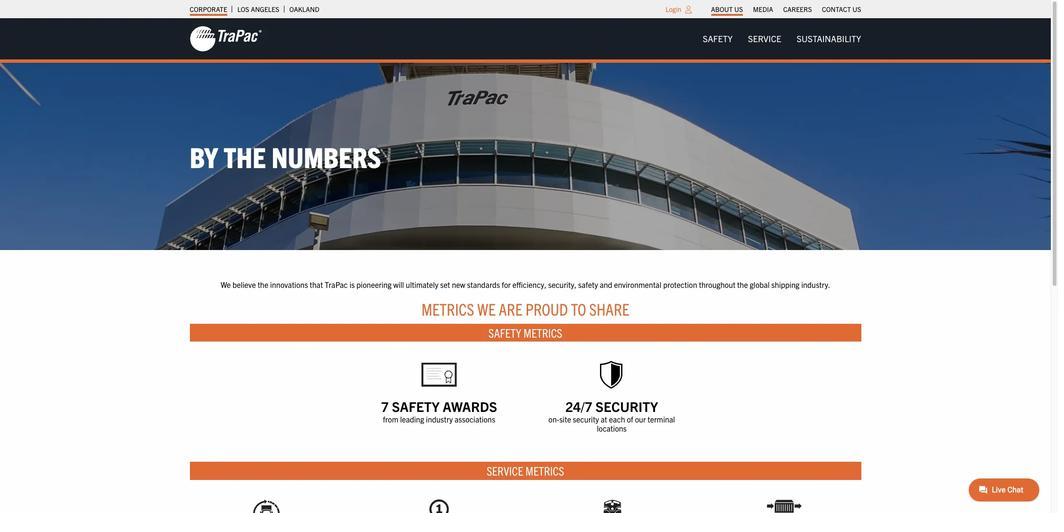 Task type: describe. For each thing, give the bounding box(es) containing it.
to
[[571, 299, 586, 320]]

7
[[381, 398, 389, 416]]

service metrics
[[487, 464, 564, 479]]

metrics for service
[[526, 464, 564, 479]]

will
[[393, 280, 404, 290]]

service link
[[741, 29, 789, 49]]

sustainability link
[[789, 29, 869, 49]]

by the numbers
[[190, 139, 381, 174]]

the right by
[[224, 139, 266, 174]]

service for service metrics
[[487, 464, 523, 479]]

from
[[383, 415, 398, 425]]

about
[[711, 5, 733, 13]]

about us link
[[711, 2, 743, 16]]

los angeles
[[237, 5, 279, 13]]

about us
[[711, 5, 743, 13]]

safety
[[578, 280, 598, 290]]

safety metrics
[[489, 325, 563, 340]]

safety for safety
[[703, 33, 733, 44]]

awards
[[443, 398, 497, 416]]

safety for safety metrics
[[489, 325, 521, 340]]

standards
[[467, 280, 500, 290]]

on-
[[549, 415, 560, 425]]

contact
[[822, 5, 851, 13]]

oakland link
[[289, 2, 320, 16]]

protection
[[663, 280, 697, 290]]

los
[[237, 5, 249, 13]]

efficiency,
[[513, 280, 547, 290]]

oakland
[[289, 5, 320, 13]]

contact us
[[822, 5, 861, 13]]

7 safety awards from leading industry associations
[[381, 398, 497, 425]]

set
[[440, 280, 450, 290]]

each
[[609, 415, 625, 425]]

menu bar containing safety
[[695, 29, 869, 49]]

safety link
[[695, 29, 741, 49]]

numbers
[[272, 139, 381, 174]]

menu bar containing about us
[[706, 2, 867, 16]]

innovations
[[270, 280, 308, 290]]

our
[[635, 415, 646, 425]]

service for service
[[748, 33, 782, 44]]

that
[[310, 280, 323, 290]]

we believe the innovations that trapac is pioneering will ultimately set new standards for efficiency, security, safety and environmental protection throughout the global shipping industry.
[[221, 280, 831, 290]]

us for contact us
[[853, 5, 861, 13]]

safety inside 7 safety awards from leading industry associations
[[392, 398, 440, 416]]

corporate
[[190, 5, 227, 13]]

global
[[750, 280, 770, 290]]

security
[[596, 398, 658, 416]]

new
[[452, 280, 465, 290]]



Task type: vqa. For each thing, say whether or not it's contained in the screenshot.
Awards
yes



Task type: locate. For each thing, give the bounding box(es) containing it.
careers
[[784, 5, 812, 13]]

2 vertical spatial metrics
[[526, 464, 564, 479]]

associations
[[455, 415, 495, 425]]

24/7
[[566, 398, 593, 416]]

sustainability
[[797, 33, 861, 44]]

site
[[560, 415, 571, 425]]

0 horizontal spatial service
[[487, 464, 523, 479]]

media
[[753, 5, 773, 13]]

us right 'about'
[[735, 5, 743, 13]]

2 us from the left
[[853, 5, 861, 13]]

of
[[627, 415, 633, 425]]

metrics
[[422, 299, 474, 320], [524, 325, 563, 340], [526, 464, 564, 479]]

1 us from the left
[[735, 5, 743, 13]]

metrics for safety
[[524, 325, 563, 340]]

0 vertical spatial metrics
[[422, 299, 474, 320]]

1 horizontal spatial we
[[477, 299, 496, 320]]

safety
[[703, 33, 733, 44], [489, 325, 521, 340], [392, 398, 440, 416]]

0 vertical spatial service
[[748, 33, 782, 44]]

1 vertical spatial menu bar
[[695, 29, 869, 49]]

industry.
[[802, 280, 831, 290]]

terminal
[[648, 415, 675, 425]]

safety down are
[[489, 325, 521, 340]]

us
[[735, 5, 743, 13], [853, 5, 861, 13]]

menu bar down careers link
[[695, 29, 869, 49]]

locations
[[597, 424, 627, 434]]

0 horizontal spatial safety
[[392, 398, 440, 416]]

metrics we are proud to share
[[422, 299, 630, 320]]

0 horizontal spatial us
[[735, 5, 743, 13]]

service inside metrics we are proud to share main content
[[487, 464, 523, 479]]

1 vertical spatial we
[[477, 299, 496, 320]]

proud
[[526, 299, 568, 320]]

the left the global
[[738, 280, 748, 290]]

leading
[[400, 415, 424, 425]]

throughout
[[699, 280, 736, 290]]

1 horizontal spatial us
[[853, 5, 861, 13]]

shipping
[[772, 280, 800, 290]]

login
[[666, 5, 682, 13]]

us for about us
[[735, 5, 743, 13]]

2 horizontal spatial safety
[[703, 33, 733, 44]]

1 vertical spatial service
[[487, 464, 523, 479]]

careers link
[[784, 2, 812, 16]]

us inside contact us "link"
[[853, 5, 861, 13]]

24/7 security on-site security at each of our terminal locations
[[549, 398, 675, 434]]

1 horizontal spatial safety
[[489, 325, 521, 340]]

safety right 7
[[392, 398, 440, 416]]

us right contact at the right of page
[[853, 5, 861, 13]]

safety down 'about'
[[703, 33, 733, 44]]

menu bar
[[706, 2, 867, 16], [695, 29, 869, 49]]

we
[[221, 280, 231, 290], [477, 299, 496, 320]]

security,
[[548, 280, 577, 290]]

are
[[499, 299, 523, 320]]

believe
[[233, 280, 256, 290]]

corporate image
[[190, 25, 262, 52]]

security
[[573, 415, 599, 425]]

is
[[350, 280, 355, 290]]

contact us link
[[822, 2, 861, 16]]

by
[[190, 139, 218, 174]]

and
[[600, 280, 613, 290]]

trapac
[[325, 280, 348, 290]]

0 vertical spatial menu bar
[[706, 2, 867, 16]]

angeles
[[251, 5, 279, 13]]

media link
[[753, 2, 773, 16]]

the right believe
[[258, 280, 268, 290]]

login link
[[666, 5, 682, 13]]

los angeles link
[[237, 2, 279, 16]]

corporate link
[[190, 2, 227, 16]]

service
[[748, 33, 782, 44], [487, 464, 523, 479]]

pioneering
[[357, 280, 392, 290]]

0 vertical spatial we
[[221, 280, 231, 290]]

for
[[502, 280, 511, 290]]

2 vertical spatial safety
[[392, 398, 440, 416]]

ultimately
[[406, 280, 439, 290]]

1 vertical spatial metrics
[[524, 325, 563, 340]]

we left are
[[477, 299, 496, 320]]

metrics we are proud to share main content
[[180, 279, 871, 514]]

0 vertical spatial safety
[[703, 33, 733, 44]]

light image
[[685, 6, 692, 13]]

industry
[[426, 415, 453, 425]]

us inside about us 'link'
[[735, 5, 743, 13]]

we left believe
[[221, 280, 231, 290]]

1 vertical spatial safety
[[489, 325, 521, 340]]

menu bar up "service" link
[[706, 2, 867, 16]]

at
[[601, 415, 607, 425]]

share
[[589, 299, 630, 320]]

1 horizontal spatial service
[[748, 33, 782, 44]]

the
[[224, 139, 266, 174], [258, 280, 268, 290], [738, 280, 748, 290]]

0 horizontal spatial we
[[221, 280, 231, 290]]

environmental
[[614, 280, 662, 290]]



